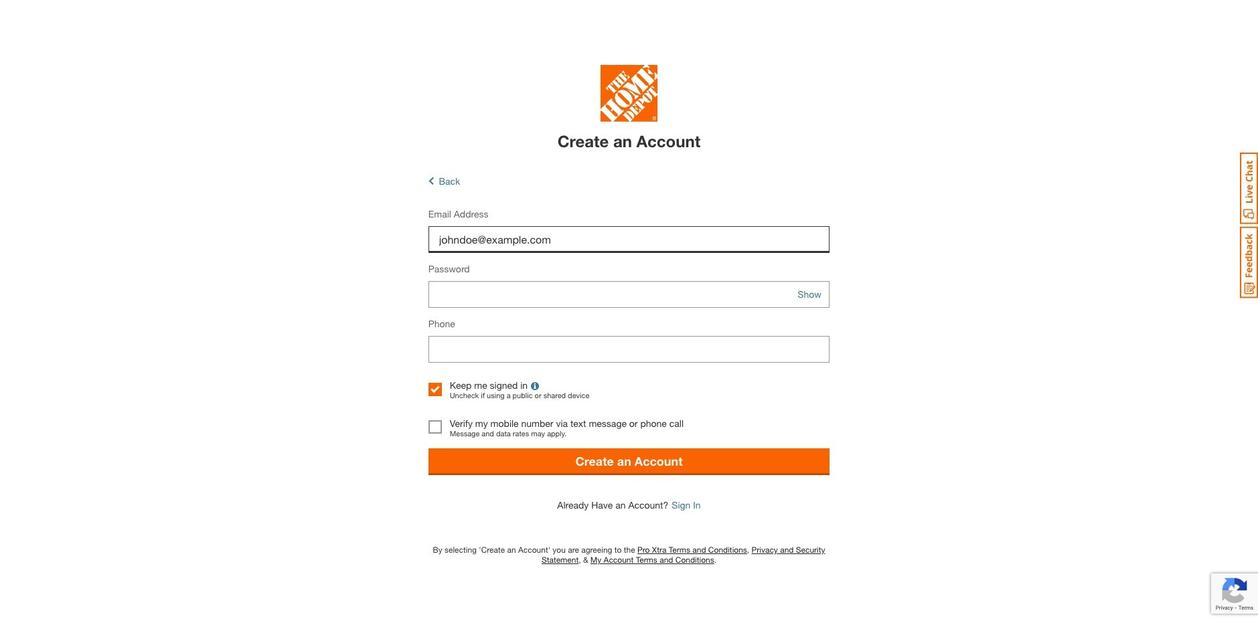 Task type: describe. For each thing, give the bounding box(es) containing it.
thd logo image
[[601, 65, 658, 125]]

feedback link image
[[1240, 226, 1258, 299]]

back arrow image
[[428, 176, 434, 187]]



Task type: vqa. For each thing, say whether or not it's contained in the screenshot.
questioning
no



Task type: locate. For each thing, give the bounding box(es) containing it.
None text field
[[428, 336, 830, 363]]

None password field
[[428, 281, 830, 308]]

None email field
[[428, 227, 830, 253]]

live chat image
[[1240, 153, 1258, 224]]



